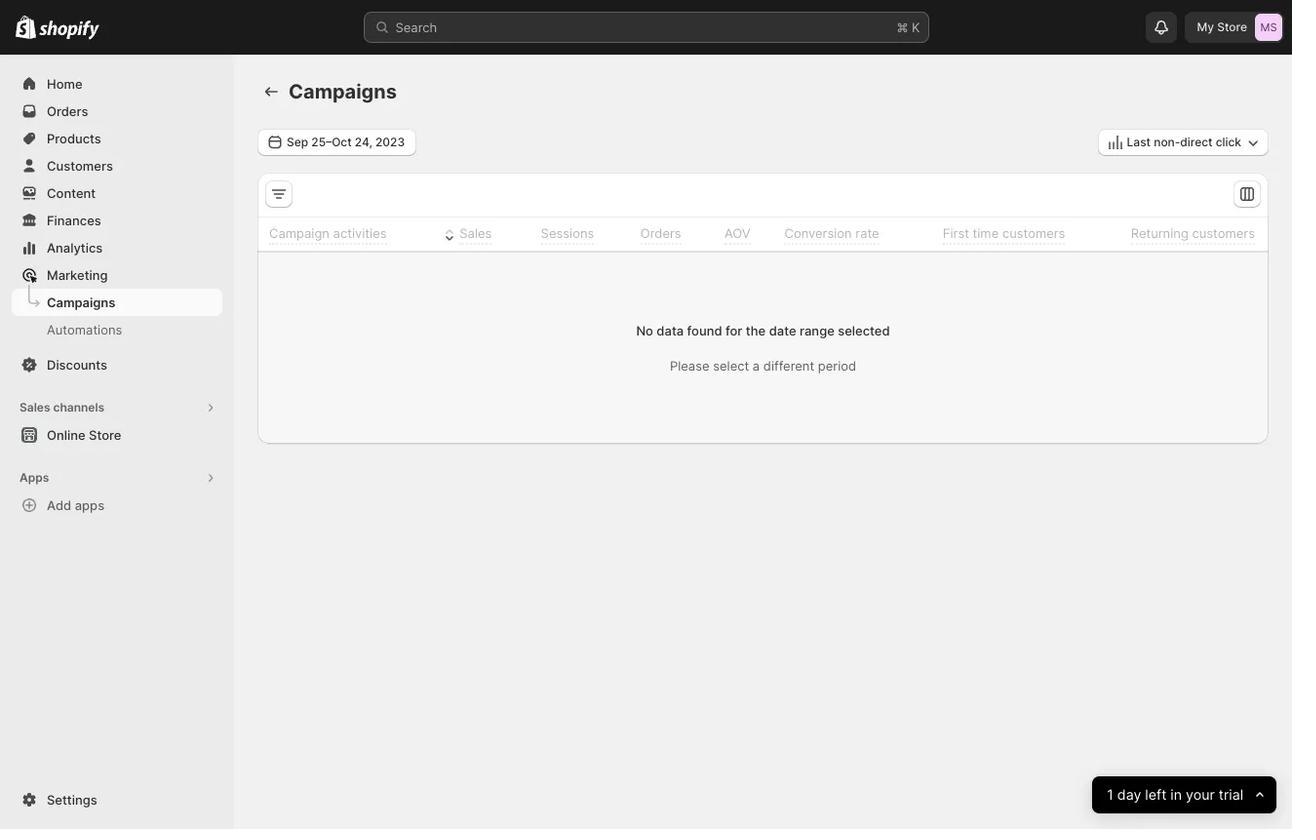 Task type: locate. For each thing, give the bounding box(es) containing it.
sales for sales
[[460, 225, 492, 241]]

settings
[[47, 792, 97, 808]]

online store button
[[0, 421, 234, 449]]

products link
[[12, 125, 222, 152]]

store inside online store link
[[89, 427, 121, 443]]

home link
[[12, 70, 222, 98]]

aov button
[[702, 220, 754, 248]]

customers
[[1003, 225, 1066, 241], [1193, 225, 1256, 241]]

store
[[1218, 20, 1248, 34], [89, 427, 121, 443]]

your
[[1186, 786, 1215, 803]]

last non-direct click
[[1127, 135, 1242, 149]]

first time customers
[[943, 225, 1066, 241]]

1 vertical spatial campaigns
[[47, 295, 115, 310]]

select
[[713, 358, 749, 374]]

1 day left in your trial
[[1107, 786, 1244, 803]]

conversion rate
[[785, 225, 880, 241]]

1 horizontal spatial sales
[[460, 225, 492, 241]]

search
[[396, 20, 437, 35]]

no data found for the date range selected
[[636, 323, 890, 339]]

campaigns up sep 25–oct 24, 2023
[[289, 80, 397, 103]]

campaigns link
[[12, 289, 222, 316]]

returning customers button
[[1109, 220, 1259, 248]]

sep 25–oct 24, 2023 button
[[258, 129, 417, 156]]

apps
[[20, 470, 49, 485]]

please select a different period
[[670, 358, 857, 374]]

2023
[[376, 135, 405, 149]]

add
[[47, 498, 71, 513]]

store down sales channels button
[[89, 427, 121, 443]]

2 customers from the left
[[1193, 225, 1256, 241]]

sales left sessions button
[[460, 225, 492, 241]]

home
[[47, 76, 83, 92]]

0 vertical spatial sales
[[460, 225, 492, 241]]

1 horizontal spatial store
[[1218, 20, 1248, 34]]

sales for sales channels
[[20, 400, 50, 415]]

selected
[[838, 323, 890, 339]]

1 horizontal spatial customers
[[1193, 225, 1256, 241]]

campaigns
[[289, 80, 397, 103], [47, 295, 115, 310]]

orders inside orders link
[[47, 103, 88, 119]]

sales channels
[[20, 400, 105, 415]]

sales channels button
[[12, 394, 222, 421]]

last
[[1127, 135, 1151, 149]]

customers right returning
[[1193, 225, 1256, 241]]

returning customers
[[1131, 225, 1256, 241]]

1 horizontal spatial orders
[[641, 225, 682, 241]]

customers right "time"
[[1003, 225, 1066, 241]]

store right my
[[1218, 20, 1248, 34]]

apps
[[75, 498, 104, 513]]

1 customers from the left
[[1003, 225, 1066, 241]]

0 vertical spatial orders
[[47, 103, 88, 119]]

1 vertical spatial orders
[[641, 225, 682, 241]]

click
[[1216, 135, 1242, 149]]

different
[[764, 358, 815, 374]]

1 horizontal spatial campaigns
[[289, 80, 397, 103]]

0 vertical spatial store
[[1218, 20, 1248, 34]]

shopify image
[[39, 20, 100, 40]]

sales up online
[[20, 400, 50, 415]]

0 horizontal spatial orders
[[47, 103, 88, 119]]

orders down home
[[47, 103, 88, 119]]

orders
[[47, 103, 88, 119], [641, 225, 682, 241]]

1 day left in your trial button
[[1092, 777, 1277, 814]]

1 vertical spatial sales
[[20, 400, 50, 415]]

activities
[[333, 225, 387, 241]]

channels
[[53, 400, 105, 415]]

products
[[47, 131, 101, 146]]

aov
[[725, 225, 751, 241]]

data
[[657, 323, 684, 339]]

orders left aov 'button'
[[641, 225, 682, 241]]

1
[[1107, 786, 1114, 803]]

first time customers button
[[921, 220, 1069, 248]]

finances link
[[12, 207, 222, 234]]

orders inside orders button
[[641, 225, 682, 241]]

0 horizontal spatial sales
[[20, 400, 50, 415]]

content link
[[12, 180, 222, 207]]

campaign
[[269, 225, 330, 241]]

campaign activities
[[269, 225, 387, 241]]

last non-direct click button
[[1098, 129, 1269, 156]]

k
[[912, 20, 920, 35]]

orders button
[[618, 220, 684, 248]]

⌘ k
[[897, 20, 920, 35]]

sales
[[460, 225, 492, 241], [20, 400, 50, 415]]

my store
[[1198, 20, 1248, 34]]

add apps
[[47, 498, 104, 513]]

apps button
[[12, 464, 222, 492]]

day
[[1118, 786, 1141, 803]]

0 horizontal spatial store
[[89, 427, 121, 443]]

⌘
[[897, 20, 909, 35]]

1 vertical spatial store
[[89, 427, 121, 443]]

0 horizontal spatial customers
[[1003, 225, 1066, 241]]

range
[[800, 323, 835, 339]]

24,
[[355, 135, 373, 149]]

campaigns up the automations
[[47, 295, 115, 310]]



Task type: describe. For each thing, give the bounding box(es) containing it.
analytics link
[[12, 234, 222, 261]]

period
[[818, 358, 857, 374]]

sessions button
[[519, 220, 597, 248]]

non-
[[1154, 135, 1181, 149]]

automations link
[[12, 316, 222, 343]]

the
[[746, 323, 766, 339]]

discounts link
[[12, 351, 222, 379]]

customers link
[[12, 152, 222, 180]]

online store
[[47, 427, 121, 443]]

trial
[[1219, 786, 1244, 803]]

content
[[47, 185, 96, 201]]

customers
[[47, 158, 113, 174]]

returning
[[1131, 225, 1189, 241]]

date
[[769, 323, 797, 339]]

first
[[943, 225, 970, 241]]

customers inside button
[[1003, 225, 1066, 241]]

rate
[[856, 225, 880, 241]]

marketing link
[[12, 261, 222, 289]]

automations
[[47, 322, 122, 338]]

sep
[[287, 135, 308, 149]]

conversion
[[785, 225, 852, 241]]

sales button
[[437, 220, 495, 248]]

orders link
[[12, 98, 222, 125]]

marketing
[[47, 267, 108, 283]]

my store image
[[1256, 14, 1283, 41]]

finances
[[47, 213, 101, 228]]

customers inside 'button'
[[1193, 225, 1256, 241]]

direct
[[1181, 135, 1213, 149]]

sep 25–oct 24, 2023
[[287, 135, 405, 149]]

in
[[1171, 786, 1182, 803]]

time
[[973, 225, 999, 241]]

online
[[47, 427, 86, 443]]

store for my store
[[1218, 20, 1248, 34]]

shopify image
[[16, 15, 36, 39]]

store for online store
[[89, 427, 121, 443]]

discounts
[[47, 357, 107, 373]]

found
[[687, 323, 722, 339]]

0 horizontal spatial campaigns
[[47, 295, 115, 310]]

online store link
[[12, 421, 222, 449]]

no
[[636, 323, 654, 339]]

for
[[726, 323, 743, 339]]

please
[[670, 358, 710, 374]]

25–oct
[[312, 135, 352, 149]]

left
[[1145, 786, 1167, 803]]

add apps button
[[12, 492, 222, 519]]

settings link
[[12, 786, 222, 814]]

sessions
[[541, 225, 594, 241]]

0 vertical spatial campaigns
[[289, 80, 397, 103]]

a
[[753, 358, 760, 374]]

analytics
[[47, 240, 103, 256]]

my
[[1198, 20, 1215, 34]]



Task type: vqa. For each thing, say whether or not it's contained in the screenshot.
menu
no



